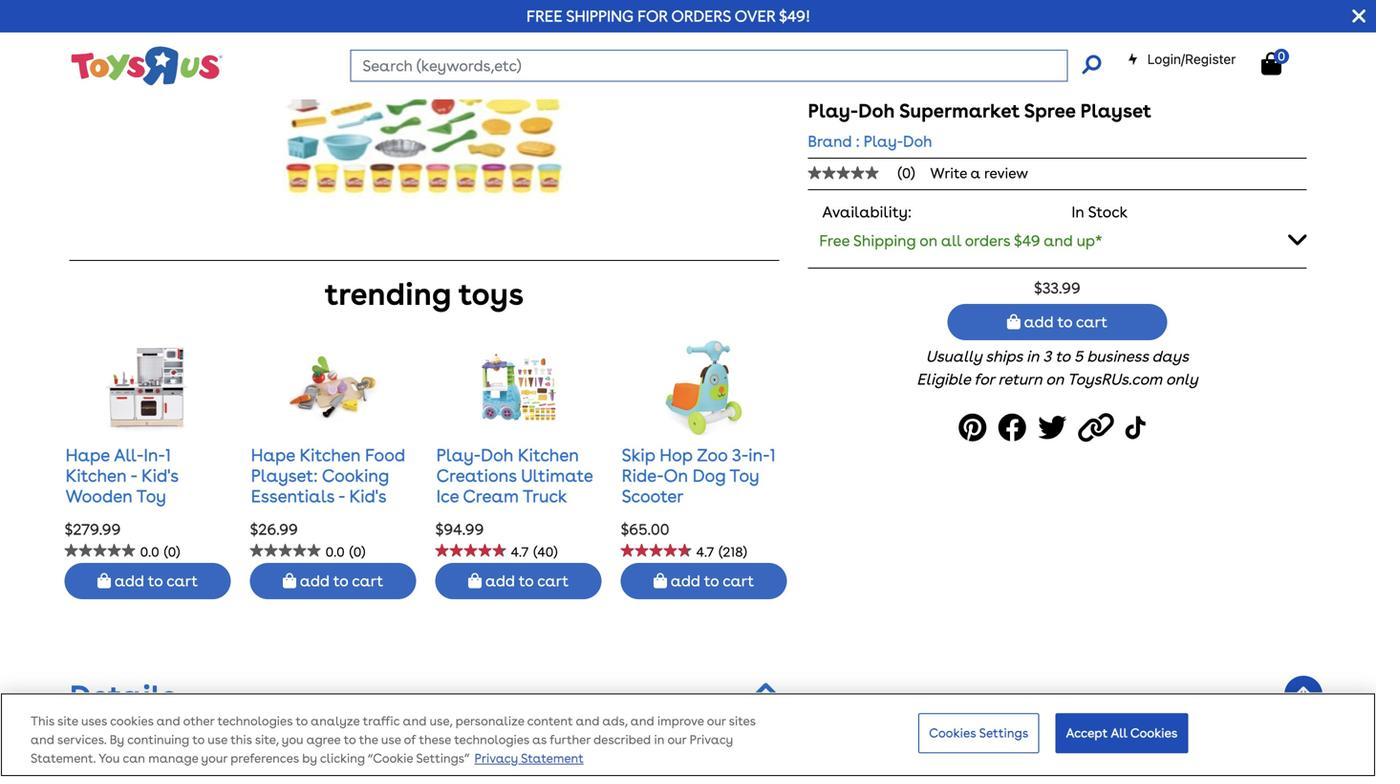Task type: vqa. For each thing, say whether or not it's contained in the screenshot.
leftmost '0.0'
yes



Task type: locate. For each thing, give the bounding box(es) containing it.
0 horizontal spatial 1
[[165, 445, 171, 465]]

1 horizontal spatial cookies
[[1131, 726, 1178, 741]]

all-
[[114, 445, 144, 465]]

accept all cookies button
[[1056, 714, 1189, 753]]

play-doh kitchen creations ultimate ice cream truck playset toy link
[[436, 445, 593, 527]]

4.7 for play-doh kitchen creations ultimate ice cream truck playset toy
[[511, 544, 529, 560]]

play- up creations
[[436, 445, 481, 465]]

the down spree
[[615, 771, 638, 777]]

kid's down the in-
[[141, 466, 178, 486]]

to down 4.7 (218)
[[704, 571, 719, 590]]

cart for play-doh kitchen creations ultimate ice cream truck playset toy
[[537, 571, 569, 590]]

1 horizontal spatial hape
[[251, 445, 295, 465]]

2 1 from the left
[[770, 445, 776, 465]]

privacy statement link
[[475, 751, 584, 766]]

to down the accessories,
[[148, 571, 163, 590]]

essentials
[[251, 486, 335, 507]]

2 horizontal spatial (0)
[[898, 164, 915, 182]]

toy inside skip hop zoo 3-in-1 ride-on dog toy scooter
[[730, 466, 759, 486]]

1 horizontal spatial kid's
[[349, 486, 386, 507]]

shopping bag image down $26.99
[[283, 573, 296, 588]]

with
[[367, 748, 399, 767]]

0 vertical spatial 3
[[1043, 347, 1052, 366]]

kid's down the cooking
[[349, 486, 386, 507]]

add to cart button down $26.99
[[250, 563, 416, 599]]

cooking
[[322, 466, 389, 486]]

(40)
[[534, 544, 558, 560]]

2 hape from the left
[[251, 445, 295, 465]]

in-
[[144, 445, 165, 465]]

play- up prints
[[431, 748, 470, 767]]

0 vertical spatial privacy
[[690, 732, 733, 747]]

details
[[69, 678, 177, 715]]

toy inside the "hape all-in-1 kitchen - kid's wooden toy playset & accessories, age 3+"
[[136, 486, 166, 507]]

5
[[1074, 347, 1083, 366]]

shopping bag image for hape kitchen food playset: cooking essentials - kid's wooden kitchen toy
[[283, 573, 296, 588]]

add down 4.7 (40)
[[485, 571, 515, 590]]

3 inside kids can imagine their own grocery store with the play-doh supermarket spree playset the toy cash register makes 3 supermarket sounds and prints pretend receipts and the drawer opens t
[[218, 771, 227, 777]]

add for play-doh kitchen creations ultimate ice cream truck playset toy
[[485, 571, 515, 590]]

cart down "(218)"
[[723, 571, 754, 590]]

for
[[638, 7, 668, 25]]

1 horizontal spatial 1
[[770, 445, 776, 465]]

1 horizontal spatial supermarket
[[503, 748, 596, 767]]

1 horizontal spatial privacy
[[690, 732, 733, 747]]

in up the "playset"
[[654, 732, 665, 747]]

privacy up toy
[[690, 732, 733, 747]]

site
[[57, 714, 78, 728]]

share a link to play-doh supermarket spree playset on twitter image
[[1038, 406, 1073, 449]]

1 horizontal spatial 0.0 (0)
[[326, 544, 366, 560]]

add down the accessories,
[[115, 571, 144, 590]]

review
[[985, 164, 1029, 182]]

ice
[[436, 486, 459, 507]]

0.0 (0) down &
[[140, 544, 180, 560]]

brand
[[808, 132, 852, 151]]

shopping bag image right login/register
[[1262, 52, 1282, 75]]

3 left 5
[[1043, 347, 1052, 366]]

1 vertical spatial 3
[[218, 771, 227, 777]]

0 horizontal spatial wooden
[[66, 486, 133, 507]]

1 horizontal spatial wooden
[[251, 507, 318, 527]]

toy
[[730, 748, 754, 767]]

2 4.7 from the left
[[697, 544, 714, 560]]

privacy statement
[[475, 751, 584, 766]]

add to cart for play-doh kitchen creations ultimate ice cream truck playset toy
[[482, 571, 569, 590]]

privacy inside the this site uses cookies and other technologies to analyze traffic and use, personalize content and ads, and improve our sites and services. by continuing to use this site, you agree to the use of these technologies as further described in our privacy statement. you can manage your preferences by clicking "cookie settings"
[[690, 732, 733, 747]]

hape inside the "hape all-in-1 kitchen - kid's wooden toy playset & accessories, age 3+"
[[66, 445, 110, 465]]

in inside the this site uses cookies and other technologies to analyze traffic and use, personalize content and ads, and improve our sites and services. by continuing to use this site, you agree to the use of these technologies as further described in our privacy statement. you can manage your preferences by clicking "cookie settings"
[[654, 732, 665, 747]]

playset inside play-doh kitchen creations ultimate ice cream truck playset toy $94.99
[[436, 507, 499, 527]]

doh up write
[[903, 132, 933, 151]]

the inside the this site uses cookies and other technologies to analyze traffic and use, personalize content and ads, and improve our sites and services. by continuing to use this site, you agree to the use of these technologies as further described in our privacy statement. you can manage your preferences by clicking "cookie settings"
[[359, 732, 378, 747]]

shopping bag image for hape all-in-1 kitchen - kid's wooden toy playset & accessories, age 3+
[[98, 573, 111, 588]]

in up the return
[[1027, 347, 1040, 366]]

login/register button
[[1128, 50, 1236, 69]]

(0) left write
[[898, 164, 915, 182]]

3
[[1043, 347, 1052, 366], [218, 771, 227, 777]]

1 4.7 from the left
[[511, 544, 529, 560]]

on right the return
[[1046, 370, 1064, 389]]

this
[[31, 714, 54, 728]]

2 0.0 (0) from the left
[[326, 544, 366, 560]]

$94.99
[[436, 520, 484, 539]]

1 right 3-
[[770, 445, 776, 465]]

store
[[327, 748, 364, 767]]

technologies up site,
[[217, 714, 293, 728]]

analyze
[[311, 714, 360, 728]]

imagine
[[135, 748, 193, 767]]

use up their
[[208, 732, 227, 747]]

1 horizontal spatial in
[[1027, 347, 1040, 366]]

1 0.0 from the left
[[140, 544, 159, 560]]

continuing
[[127, 732, 189, 747]]

1 right all-
[[165, 445, 171, 465]]

- down all-
[[131, 466, 137, 486]]

1 horizontal spatial 3
[[1043, 347, 1052, 366]]

on inside usually ships in 3 to 5 business days eligible for return on toysrus.com only
[[1046, 370, 1064, 389]]

-
[[131, 466, 137, 486], [339, 486, 345, 507]]

own
[[234, 748, 265, 767]]

add to cart button down 4.7 (218)
[[621, 563, 787, 599]]

cookies right all
[[1131, 726, 1178, 741]]

add down hape kitchen food playset: cooking essentials - kid's wooden kitchen toy link
[[300, 571, 330, 590]]

0 horizontal spatial 3
[[218, 771, 227, 777]]

cream
[[463, 486, 519, 507]]

and up further
[[576, 714, 600, 728]]

and inside dropdown button
[[1044, 231, 1073, 250]]

statement
[[521, 751, 584, 766]]

use up "cookie
[[381, 732, 401, 747]]

(0) down the cooking
[[349, 544, 366, 560]]

4.7
[[511, 544, 529, 560], [697, 544, 714, 560]]

personalize
[[456, 714, 524, 728]]

cookies
[[929, 726, 976, 741], [1131, 726, 1178, 741]]

1 horizontal spatial technologies
[[454, 732, 530, 747]]

(218)
[[719, 544, 747, 560]]

0
[[1278, 49, 1286, 63]]

playset inside the "hape all-in-1 kitchen - kid's wooden toy playset & accessories, age 3+"
[[66, 507, 128, 527]]

0.0 down essentials
[[326, 544, 345, 560]]

1 horizontal spatial 0.0
[[326, 544, 345, 560]]

our down improve at the bottom of the page
[[668, 732, 687, 747]]

sounds
[[327, 771, 378, 777]]

kid's
[[141, 466, 178, 486], [349, 486, 386, 507]]

1
[[165, 445, 171, 465], [770, 445, 776, 465]]

up*
[[1077, 231, 1103, 250]]

hape left all-
[[66, 445, 110, 465]]

0.0 (0) down essentials
[[326, 544, 366, 560]]

(0) left 3+
[[164, 544, 180, 560]]

and right ads,
[[631, 714, 654, 728]]

- down the cooking
[[339, 486, 345, 507]]

hape inside hape kitchen food playset: cooking essentials - kid's wooden kitchen toy
[[251, 445, 295, 465]]

can up "register" in the left of the page
[[123, 751, 145, 766]]

details link
[[69, 678, 177, 715]]

2 cookies from the left
[[1131, 726, 1178, 741]]

shopping bag image down $94.99
[[468, 573, 482, 588]]

to down $33.99
[[1058, 313, 1073, 331]]

0 horizontal spatial on
[[920, 231, 938, 250]]

cookies left 'settings'
[[929, 726, 976, 741]]

orders
[[672, 7, 731, 25]]

0.0 down &
[[140, 544, 159, 560]]

on inside dropdown button
[[920, 231, 938, 250]]

playset down ice
[[436, 507, 499, 527]]

playset
[[1081, 99, 1152, 122], [66, 507, 128, 527], [436, 507, 499, 527]]

4.7 left "(218)"
[[697, 544, 714, 560]]

toy
[[730, 466, 759, 486], [136, 486, 166, 507], [503, 507, 532, 527], [251, 527, 281, 548]]

shopping bag image for play-doh kitchen creations ultimate ice cream truck playset toy
[[468, 573, 482, 588]]

shopping bag image
[[1262, 52, 1282, 75], [1007, 314, 1021, 330], [98, 573, 111, 588], [283, 573, 296, 588], [468, 573, 482, 588], [654, 573, 667, 588]]

toy inside hape kitchen food playset: cooking essentials - kid's wooden kitchen toy
[[251, 527, 281, 548]]

tiktok image
[[1126, 406, 1151, 449]]

ride-
[[622, 466, 664, 486]]

hape
[[66, 445, 110, 465], [251, 445, 295, 465]]

site,
[[255, 732, 279, 747]]

in
[[1027, 347, 1040, 366], [654, 732, 665, 747]]

1 vertical spatial on
[[1046, 370, 1064, 389]]

2 horizontal spatial playset
[[1081, 99, 1152, 122]]

4.7 left (40) on the left bottom of page
[[511, 544, 529, 560]]

in inside usually ships in 3 to 5 business days eligible for return on toysrus.com only
[[1027, 347, 1040, 366]]

our left sites
[[707, 714, 726, 728]]

on left all at the top of page
[[920, 231, 938, 250]]

hape kitchen food playset: cooking essentials - kid's wooden kitchen toy image
[[285, 340, 381, 435]]

0 horizontal spatial 0.0
[[140, 544, 159, 560]]

usually ships in 3 to 5 business days eligible for return on toysrus.com only
[[917, 347, 1198, 389]]

0 horizontal spatial playset
[[66, 507, 128, 527]]

add down 4.7 (218)
[[671, 571, 701, 590]]

cart down hape kitchen food playset: cooking essentials - kid's wooden kitchen toy
[[352, 571, 383, 590]]

1 horizontal spatial playset
[[436, 507, 499, 527]]

kitchen up ultimate
[[518, 445, 579, 465]]

trending
[[325, 276, 451, 313]]

0 vertical spatial in
[[1027, 347, 1040, 366]]

this site uses cookies and other technologies to analyze traffic and use, personalize content and ads, and improve our sites and services. by continuing to use this site, you agree to the use of these technologies as further described in our privacy statement. you can manage your preferences by clicking "cookie settings"
[[31, 714, 756, 766]]

add to cart down $26.99
[[296, 571, 383, 590]]

shopping bag image for skip hop zoo 3-in-1 ride-on dog toy scooter
[[654, 573, 667, 588]]

0 horizontal spatial 4.7
[[511, 544, 529, 560]]

shopping bag image down the accessories,
[[98, 573, 111, 588]]

wooden up $279.99
[[66, 486, 133, 507]]

add to cart down 4.7 (218)
[[667, 571, 754, 590]]

sites
[[729, 714, 756, 728]]

cash
[[69, 771, 104, 777]]

0 vertical spatial supermarket
[[503, 748, 596, 767]]

add to cart button for skip hop zoo 3-in-1 ride-on dog toy scooter
[[621, 563, 787, 599]]

can
[[103, 748, 131, 767], [123, 751, 145, 766]]

supermarket up receipts
[[503, 748, 596, 767]]

toy up &
[[136, 486, 166, 507]]

add for hape kitchen food playset: cooking essentials - kid's wooden kitchen toy
[[300, 571, 330, 590]]

kid's inside the "hape all-in-1 kitchen - kid's wooden toy playset & accessories, age 3+"
[[141, 466, 178, 486]]

the down traffic
[[359, 732, 378, 747]]

0 horizontal spatial -
[[131, 466, 137, 486]]

and down this
[[31, 732, 54, 747]]

services.
[[57, 732, 106, 747]]

doh
[[859, 99, 895, 122], [903, 132, 933, 151], [481, 445, 514, 465], [470, 748, 499, 767]]

add to cart button down the accessories,
[[65, 563, 231, 599]]

1 horizontal spatial 4.7
[[697, 544, 714, 560]]

3 down your
[[218, 771, 227, 777]]

1 inside skip hop zoo 3-in-1 ride-on dog toy scooter
[[770, 445, 776, 465]]

add to cart down age
[[111, 571, 198, 590]]

None search field
[[350, 50, 1102, 82]]

close button image
[[1353, 6, 1366, 27]]

0 horizontal spatial 0.0 (0)
[[140, 544, 180, 560]]

0 horizontal spatial kid's
[[141, 466, 178, 486]]

0 horizontal spatial our
[[668, 732, 687, 747]]

1 use from the left
[[208, 732, 227, 747]]

playset up the accessories,
[[66, 507, 128, 527]]

to up store
[[344, 732, 356, 747]]

eligible
[[917, 370, 971, 389]]

add for skip hop zoo 3-in-1 ride-on dog toy scooter
[[671, 571, 701, 590]]

hape kitchen food playset: cooking essentials - kid's wooden kitchen toy link
[[251, 445, 405, 548]]

1 horizontal spatial -
[[339, 486, 345, 507]]

0.0 (0) for kitchen
[[326, 544, 366, 560]]

1 1 from the left
[[165, 445, 171, 465]]

play- right : at the right of the page
[[864, 132, 903, 151]]

toy down 3-
[[730, 466, 759, 486]]

playset right spree
[[1081, 99, 1152, 122]]

play-doh supermarket spree playset image number null image
[[268, 0, 581, 245]]

technologies down personalize
[[454, 732, 530, 747]]

1 vertical spatial our
[[668, 732, 687, 747]]

0 vertical spatial technologies
[[217, 714, 293, 728]]

skip
[[622, 445, 655, 465]]

2 0.0 from the left
[[326, 544, 345, 560]]

0 horizontal spatial cookies
[[929, 726, 976, 741]]

kitchen
[[300, 445, 361, 465], [518, 445, 579, 465], [66, 466, 127, 486], [322, 507, 384, 527]]

doh inside play-doh kitchen creations ultimate ice cream truck playset toy $94.99
[[481, 445, 514, 465]]

wooden down essentials
[[251, 507, 318, 527]]

privacy
[[690, 732, 733, 747], [475, 751, 518, 766]]

1 0.0 (0) from the left
[[140, 544, 180, 560]]

supermarket down preferences on the bottom of page
[[230, 771, 323, 777]]

0 vertical spatial on
[[920, 231, 938, 250]]

hape for hape kitchen food playset: cooking essentials - kid's wooden kitchen toy
[[251, 445, 295, 465]]

privacy up the pretend
[[475, 751, 518, 766]]

play- inside kids can imagine their own grocery store with the play-doh supermarket spree playset the toy cash register makes 3 supermarket sounds and prints pretend receipts and the drawer opens t
[[431, 748, 470, 767]]

these
[[419, 732, 451, 747]]

0 horizontal spatial privacy
[[475, 751, 518, 766]]

1 horizontal spatial on
[[1046, 370, 1064, 389]]

use
[[208, 732, 227, 747], [381, 732, 401, 747]]

kid's inside hape kitchen food playset: cooking essentials - kid's wooden kitchen toy
[[349, 486, 386, 507]]

cart down age
[[167, 571, 198, 590]]

trending toys
[[325, 276, 524, 313]]

(0)
[[898, 164, 915, 182], [164, 544, 180, 560], [349, 544, 366, 560]]

1 vertical spatial in
[[654, 732, 665, 747]]

toy down essentials
[[251, 527, 281, 548]]

hape up playset: in the left bottom of the page
[[251, 445, 295, 465]]

kitchen down all-
[[66, 466, 127, 486]]

0 vertical spatial our
[[707, 714, 726, 728]]

on
[[920, 231, 938, 250], [1046, 370, 1064, 389]]

0 horizontal spatial in
[[654, 732, 665, 747]]

0 horizontal spatial use
[[208, 732, 227, 747]]

1 hape from the left
[[66, 445, 110, 465]]

accept
[[1066, 726, 1108, 741]]

0 horizontal spatial (0)
[[164, 544, 180, 560]]

add to cart down $33.99
[[1021, 313, 1108, 331]]

play-doh kitchen creations ultimate ice cream truck playset toy image
[[480, 340, 558, 435]]

play- up brand
[[808, 99, 859, 122]]

hape kitchen food playset: cooking essentials - kid's wooden kitchen toy
[[251, 445, 405, 548]]

can down by
[[103, 748, 131, 767]]

doh up the pretend
[[470, 748, 499, 767]]

0 horizontal spatial supermarket
[[230, 771, 323, 777]]

doh up creations
[[481, 445, 514, 465]]

free shipping for orders over $49!
[[527, 7, 811, 25]]

toys
[[459, 276, 524, 313]]

add to cart for hape all-in-1 kitchen - kid's wooden toy playset & accessories, age 3+
[[111, 571, 198, 590]]

to left 5
[[1055, 347, 1070, 366]]

and left up*
[[1044, 231, 1073, 250]]

0 horizontal spatial hape
[[66, 445, 110, 465]]

and up continuing
[[157, 714, 180, 728]]

1 horizontal spatial use
[[381, 732, 401, 747]]

to down 4.7 (40)
[[519, 571, 534, 590]]

toy down cream
[[503, 507, 532, 527]]

$49
[[1014, 231, 1041, 250]]

the up opens
[[703, 748, 726, 767]]

1 horizontal spatial (0)
[[349, 544, 366, 560]]

can inside the this site uses cookies and other technologies to analyze traffic and use, personalize content and ads, and improve our sites and services. by continuing to use this site, you agree to the use of these technologies as further described in our privacy statement. you can manage your preferences by clicking "cookie settings"
[[123, 751, 145, 766]]

cart for skip hop zoo 3-in-1 ride-on dog toy scooter
[[723, 571, 754, 590]]



Task type: describe. For each thing, give the bounding box(es) containing it.
shipping
[[566, 7, 634, 25]]

0.0 for playset
[[140, 544, 159, 560]]

settings
[[980, 726, 1029, 741]]

creations
[[436, 466, 517, 486]]

supermarket
[[900, 99, 1020, 122]]

share play-doh supermarket spree playset on facebook image
[[998, 406, 1033, 449]]

3+
[[204, 527, 223, 548]]

- inside hape kitchen food playset: cooking essentials - kid's wooden kitchen toy
[[339, 486, 345, 507]]

doh inside kids can imagine their own grocery store with the play-doh supermarket spree playset the toy cash register makes 3 supermarket sounds and prints pretend receipts and the drawer opens t
[[470, 748, 499, 767]]

in
[[1072, 203, 1085, 221]]

settings"
[[416, 751, 470, 766]]

a
[[971, 164, 981, 182]]

all
[[1111, 726, 1128, 741]]

add for hape all-in-1 kitchen - kid's wooden toy playset & accessories, age 3+
[[115, 571, 144, 590]]

(0) for hape all-in-1 kitchen - kid's wooden toy playset & accessories, age 3+
[[164, 544, 180, 560]]

agree
[[306, 732, 341, 747]]

orders
[[965, 231, 1011, 250]]

kitchen up the cooking
[[300, 445, 361, 465]]

your
[[201, 751, 227, 766]]

and up the "of"
[[403, 714, 427, 728]]

kitchen inside play-doh kitchen creations ultimate ice cream truck playset toy $94.99
[[518, 445, 579, 465]]

cart up 5
[[1076, 313, 1108, 331]]

:
[[856, 132, 860, 151]]

over
[[735, 7, 776, 25]]

use,
[[430, 714, 453, 728]]

to inside usually ships in 3 to 5 business days eligible for return on toysrus.com only
[[1055, 347, 1070, 366]]

content
[[527, 714, 573, 728]]

as
[[532, 732, 547, 747]]

0 link
[[1262, 49, 1301, 76]]

add down $33.99
[[1024, 313, 1054, 331]]

to down other at the left bottom of page
[[192, 732, 205, 747]]

only
[[1166, 370, 1198, 389]]

playset
[[643, 748, 699, 767]]

and down spree
[[582, 771, 611, 777]]

playset inside play-doh supermarket spree playset brand : play-doh
[[1081, 99, 1152, 122]]

toy inside play-doh kitchen creations ultimate ice cream truck playset toy $94.99
[[503, 507, 532, 527]]

to up the you
[[296, 714, 308, 728]]

copy a link to play-doh supermarket spree playset image
[[1079, 406, 1120, 449]]

- inside the "hape all-in-1 kitchen - kid's wooden toy playset & accessories, age 3+"
[[131, 466, 137, 486]]

free
[[820, 231, 850, 250]]

4.7 (40)
[[511, 544, 558, 560]]

1 vertical spatial supermarket
[[230, 771, 323, 777]]

usually
[[926, 347, 982, 366]]

1 vertical spatial technologies
[[454, 732, 530, 747]]

other
[[183, 714, 214, 728]]

add to cart button down $33.99
[[948, 304, 1168, 340]]

prints
[[415, 771, 456, 777]]

doh up brand : play-doh link in the top of the page
[[859, 99, 895, 122]]

cookies settings
[[929, 726, 1029, 741]]

zoo
[[697, 445, 728, 465]]

free
[[527, 7, 563, 25]]

"cookie
[[368, 751, 413, 766]]

free shipping on all orders $49 and up*
[[820, 231, 1103, 250]]

ships
[[986, 347, 1023, 366]]

by
[[110, 732, 124, 747]]

for
[[975, 370, 995, 389]]

shopping bag image inside 0 link
[[1262, 52, 1282, 75]]

1 vertical spatial privacy
[[475, 751, 518, 766]]

4.7 (218)
[[697, 544, 747, 560]]

by
[[302, 751, 317, 766]]

toys r us image
[[69, 44, 222, 88]]

Enter Keyword or Item No. search field
[[350, 50, 1068, 82]]

free shipping on all orders $49 and up* button
[[808, 220, 1307, 260]]

can inside kids can imagine their own grocery store with the play-doh supermarket spree playset the toy cash register makes 3 supermarket sounds and prints pretend receipts and the drawer opens t
[[103, 748, 131, 767]]

ads,
[[603, 714, 628, 728]]

toysrus.com
[[1068, 370, 1163, 389]]

create a pinterest pin for play-doh supermarket spree playset image
[[959, 406, 993, 449]]

play- inside play-doh kitchen creations ultimate ice cream truck playset toy $94.99
[[436, 445, 481, 465]]

stock
[[1088, 203, 1128, 221]]

kitchen down the cooking
[[322, 507, 384, 527]]

$33.99
[[1034, 279, 1081, 297]]

spree
[[599, 748, 639, 767]]

availability:
[[822, 203, 912, 221]]

skip hop zoo 3-in-1 ride-on dog toy scooter image
[[665, 340, 743, 435]]

cookies settings button
[[919, 714, 1039, 753]]

brand : play-doh link
[[808, 130, 933, 153]]

and down "cookie
[[381, 771, 411, 777]]

to down hape kitchen food playset: cooking essentials - kid's wooden kitchen toy
[[333, 571, 348, 590]]

traffic
[[363, 714, 400, 728]]

accessories,
[[66, 527, 164, 548]]

drawer
[[642, 771, 694, 777]]

kitchen inside the "hape all-in-1 kitchen - kid's wooden toy playset & accessories, age 3+"
[[66, 466, 127, 486]]

further
[[550, 732, 591, 747]]

add to cart for hape kitchen food playset: cooking essentials - kid's wooden kitchen toy
[[296, 571, 383, 590]]

hape for hape all-in-1 kitchen - kid's wooden toy playset & accessories, age 3+
[[66, 445, 110, 465]]

0.0 (0) for playset
[[140, 544, 180, 560]]

0.0 for kitchen
[[326, 544, 345, 560]]

login/register
[[1148, 51, 1236, 67]]

write
[[931, 164, 968, 182]]

add to cart for skip hop zoo 3-in-1 ride-on dog toy scooter
[[667, 571, 754, 590]]

manage
[[148, 751, 198, 766]]

add to cart button for hape all-in-1 kitchen - kid's wooden toy playset & accessories, age 3+
[[65, 563, 231, 599]]

makes
[[167, 771, 215, 777]]

&
[[132, 507, 144, 527]]

business
[[1087, 347, 1149, 366]]

cart for hape all-in-1 kitchen - kid's wooden toy playset & accessories, age 3+
[[167, 571, 198, 590]]

uses
[[81, 714, 107, 728]]

shipping
[[854, 231, 916, 250]]

return
[[998, 370, 1043, 389]]

4.7 for skip hop zoo 3-in-1 ride-on dog toy scooter
[[697, 544, 714, 560]]

improve
[[658, 714, 704, 728]]

1 horizontal spatial our
[[707, 714, 726, 728]]

skip hop zoo 3-in-1 ride-on dog toy scooter link
[[622, 445, 776, 507]]

the down the "of"
[[403, 748, 427, 767]]

(0) for hape kitchen food playset: cooking essentials - kid's wooden kitchen toy
[[349, 544, 366, 560]]

cart for hape kitchen food playset: cooking essentials - kid's wooden kitchen toy
[[352, 571, 383, 590]]

2 use from the left
[[381, 732, 401, 747]]

ultimate
[[521, 466, 593, 486]]

all
[[942, 231, 962, 250]]

play-doh kitchen creations ultimate ice cream truck playset toy $94.99
[[436, 445, 593, 539]]

cookies
[[110, 714, 154, 728]]

3 inside usually ships in 3 to 5 business days eligible for return on toysrus.com only
[[1043, 347, 1052, 366]]

kids
[[69, 748, 100, 767]]

1 inside the "hape all-in-1 kitchen - kid's wooden toy playset & accessories, age 3+"
[[165, 445, 171, 465]]

hape all-in-1 kitchen - kid's wooden toy playset & accessories, age 3+
[[66, 445, 223, 548]]

wooden inside hape kitchen food playset: cooking essentials - kid's wooden kitchen toy
[[251, 507, 318, 527]]

preferences
[[231, 751, 299, 766]]

0 horizontal spatial technologies
[[217, 714, 293, 728]]

shopping bag image up ships
[[1007, 314, 1021, 330]]

add to cart button for play-doh kitchen creations ultimate ice cream truck playset toy
[[436, 563, 602, 599]]

free shipping for orders over $49! link
[[527, 7, 811, 25]]

pretend
[[460, 771, 517, 777]]

in-
[[749, 445, 770, 465]]

add to cart button for hape kitchen food playset: cooking essentials - kid's wooden kitchen toy
[[250, 563, 416, 599]]

described
[[594, 732, 651, 747]]

play-doh supermarket spree playset brand : play-doh
[[808, 99, 1152, 151]]

accept all cookies
[[1066, 726, 1178, 741]]

hape all-in-1 kitchen - kid's wooden toy playset & accessories, age 3+ image
[[100, 340, 196, 435]]

clicking
[[320, 751, 365, 766]]

food
[[365, 445, 405, 465]]

wooden inside the "hape all-in-1 kitchen - kid's wooden toy playset & accessories, age 3+"
[[66, 486, 133, 507]]

statement.
[[31, 751, 96, 766]]

spree
[[1024, 99, 1076, 122]]

1 cookies from the left
[[929, 726, 976, 741]]

write a review button
[[931, 164, 1029, 182]]

of
[[404, 732, 416, 747]]

their
[[197, 748, 230, 767]]



